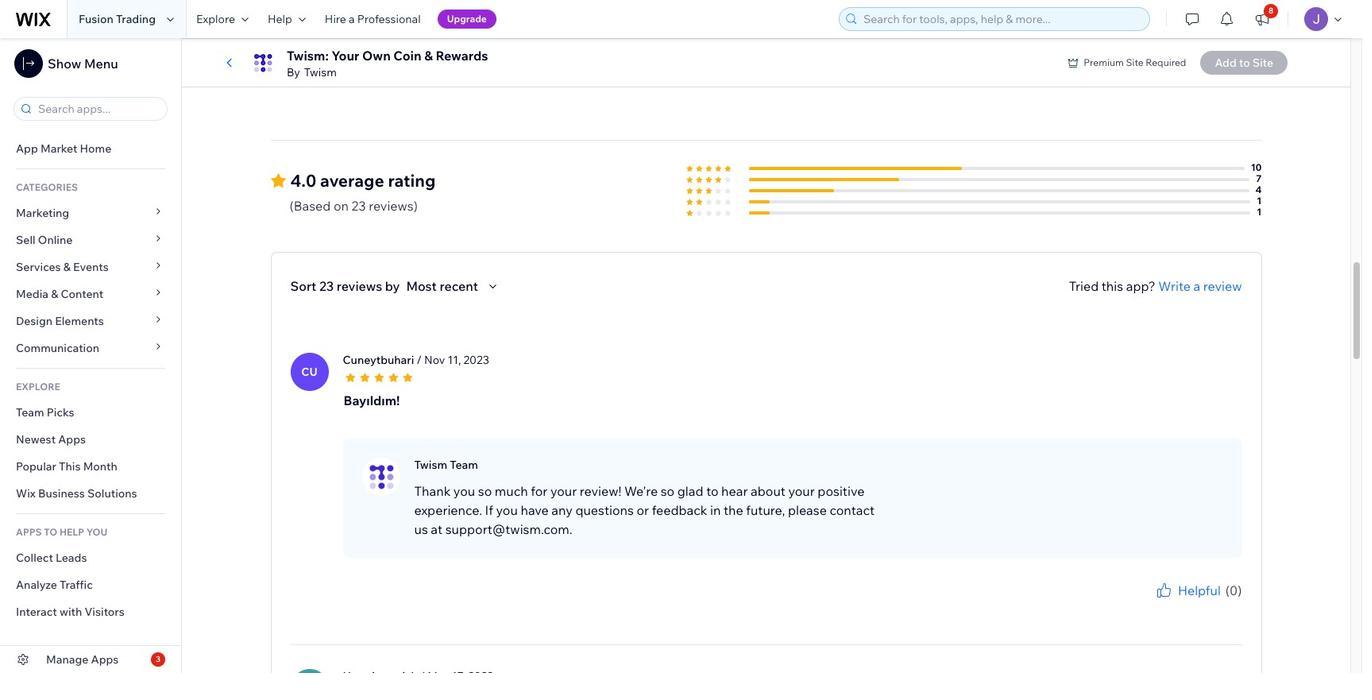 Task type: describe. For each thing, give the bounding box(es) containing it.
hire a professional link
[[315, 0, 430, 38]]

apps to help you
[[16, 526, 107, 538]]

events
[[73, 260, 109, 274]]

for inside the thank you so much for your review! we're so glad to hear about your positive experience. if you have any questions or feedback in the future, please contact us at support@twism.com.
[[531, 483, 548, 499]]

most recent button
[[406, 276, 502, 295]]

hear
[[722, 483, 748, 499]]

1 1 from the top
[[1257, 194, 1262, 206]]

twism inside twism: your own coin & rewards by twism
[[304, 65, 337, 79]]

hire
[[325, 12, 346, 26]]

design elements
[[16, 314, 104, 328]]

thank for thank you for your feedback
[[1116, 600, 1144, 612]]

app market home link
[[0, 135, 181, 162]]

wix business solutions link
[[0, 480, 181, 507]]

write
[[1159, 278, 1191, 294]]

popular this month link
[[0, 453, 181, 480]]

team picks
[[16, 405, 74, 420]]

the
[[724, 502, 744, 518]]

business
[[38, 486, 85, 501]]

positive
[[818, 483, 865, 499]]

wix
[[16, 486, 36, 501]]

premium
[[1084, 56, 1124, 68]]

manage
[[46, 652, 89, 667]]

sell online link
[[0, 226, 181, 253]]

site
[[1126, 56, 1144, 68]]

average
[[320, 170, 384, 190]]

& for content
[[51, 287, 58, 301]]

tried
[[1069, 278, 1099, 294]]

help
[[60, 526, 84, 538]]

thank you for your feedback
[[1116, 600, 1242, 612]]

services & events
[[16, 260, 109, 274]]

4
[[1256, 183, 1262, 195]]

sort 23 reviews by
[[290, 278, 400, 294]]

own
[[362, 48, 391, 64]]

by
[[287, 65, 300, 79]]

0 horizontal spatial a
[[349, 12, 355, 26]]

team picks link
[[0, 399, 181, 426]]

bayıldım!
[[344, 392, 400, 408]]

you for thank you so much for your review! we're so glad to hear about your positive experience. if you have any questions or feedback in the future, please contact us at support@twism.com.
[[454, 483, 475, 499]]

1 horizontal spatial team
[[450, 457, 478, 472]]

newest apps link
[[0, 426, 181, 453]]

much
[[495, 483, 528, 499]]

app inside sidebar element
[[16, 141, 38, 156]]

required
[[1146, 56, 1187, 68]]

3
[[156, 654, 161, 664]]

us
[[414, 521, 428, 537]]

in
[[710, 502, 721, 518]]

8
[[1269, 6, 1274, 16]]

coin
[[394, 48, 422, 64]]

0 vertical spatial 23
[[352, 198, 366, 213]]

explore
[[16, 381, 60, 393]]

helpful button
[[1155, 581, 1221, 600]]

popular
[[16, 459, 56, 474]]

review!
[[580, 483, 622, 499]]

4.0 average rating
[[290, 170, 436, 190]]

trading
[[116, 12, 156, 26]]

communication
[[16, 341, 102, 355]]

at
[[431, 521, 443, 537]]

analyze traffic
[[16, 578, 93, 592]]

(0)
[[1226, 582, 1242, 598]]

4.0
[[290, 170, 317, 190]]

0 horizontal spatial 23
[[319, 278, 334, 294]]

design elements link
[[0, 308, 181, 335]]

Search apps... field
[[33, 98, 162, 120]]

questions
[[576, 502, 634, 518]]

marketing
[[16, 206, 69, 220]]

twism:
[[287, 48, 329, 64]]

twism: your own coin & rewards logo image
[[249, 48, 277, 77]]

1 horizontal spatial app
[[335, 70, 360, 86]]

online
[[38, 233, 73, 247]]

2 1 from the top
[[1257, 206, 1262, 217]]

manage apps
[[46, 652, 119, 667]]

upgrade
[[447, 13, 487, 25]]

market
[[40, 141, 77, 156]]

to
[[44, 526, 57, 538]]

on
[[334, 198, 349, 213]]

/
[[417, 353, 422, 367]]

2 so from the left
[[661, 483, 675, 499]]

services
[[16, 260, 61, 274]]

app market home
[[16, 141, 111, 156]]

future,
[[746, 502, 785, 518]]

newest
[[16, 432, 56, 447]]

contact
[[830, 502, 875, 518]]

to
[[707, 483, 719, 499]]

show menu
[[48, 56, 118, 72]]

1 horizontal spatial your
[[789, 483, 815, 499]]



Task type: locate. For each thing, give the bounding box(es) containing it.
sell online
[[16, 233, 73, 247]]

1 vertical spatial 23
[[319, 278, 334, 294]]

1 vertical spatial &
[[63, 260, 71, 274]]

1 vertical spatial feedback
[[1201, 600, 1242, 612]]

interact with visitors link
[[0, 598, 181, 625]]

1 horizontal spatial feedback
[[1201, 600, 1242, 612]]

0 horizontal spatial thank
[[414, 483, 451, 499]]

t w image
[[362, 457, 400, 496]]

1 vertical spatial you
[[496, 502, 518, 518]]

visitors
[[85, 605, 125, 619]]

Search for tools, apps, help & more... field
[[859, 8, 1145, 30]]

explore
[[196, 12, 235, 26]]

thank up experience.
[[414, 483, 451, 499]]

apps
[[58, 432, 86, 447], [91, 652, 119, 667]]

app
[[335, 70, 360, 86], [16, 141, 38, 156]]

interact
[[16, 605, 57, 619]]

for
[[531, 483, 548, 499], [1164, 600, 1177, 612]]

fusion trading
[[79, 12, 156, 26]]

1 horizontal spatial twism
[[414, 457, 447, 472]]

show
[[48, 56, 81, 72]]

1 vertical spatial team
[[450, 457, 478, 472]]

0 horizontal spatial so
[[478, 483, 492, 499]]

& right the media
[[51, 287, 58, 301]]

thank for thank you so much for your review! we're so glad to hear about your positive experience. if you have any questions or feedback in the future, please contact us at support@twism.com.
[[414, 483, 451, 499]]

& left events
[[63, 260, 71, 274]]

content
[[61, 287, 104, 301]]

review
[[1204, 278, 1242, 294]]

1 horizontal spatial 23
[[352, 198, 366, 213]]

please
[[788, 502, 827, 518]]

feedback down glad
[[652, 502, 708, 518]]

1 vertical spatial for
[[1164, 600, 1177, 612]]

twism team
[[414, 457, 478, 472]]

0 horizontal spatial for
[[531, 483, 548, 499]]

so up if
[[478, 483, 492, 499]]

0 vertical spatial you
[[454, 483, 475, 499]]

most
[[406, 278, 437, 294]]

0 vertical spatial &
[[425, 48, 433, 64]]

apps
[[16, 526, 42, 538]]

you
[[86, 526, 107, 538]]

apps right manage
[[91, 652, 119, 667]]

0 horizontal spatial app
[[16, 141, 38, 156]]

1 horizontal spatial thank
[[1116, 600, 1144, 612]]

reviews)
[[369, 198, 418, 213]]

analyze traffic link
[[0, 571, 181, 598]]

hire a professional
[[325, 12, 421, 26]]

elements
[[55, 314, 104, 328]]

1
[[1257, 194, 1262, 206], [1257, 206, 1262, 217]]

& right coin
[[425, 48, 433, 64]]

1 horizontal spatial &
[[63, 260, 71, 274]]

cuneytbuhari
[[343, 353, 414, 367]]

design
[[16, 314, 53, 328]]

0 vertical spatial app
[[335, 70, 360, 86]]

interact with visitors
[[16, 605, 125, 619]]

a right 'write'
[[1194, 278, 1201, 294]]

your
[[551, 483, 577, 499], [789, 483, 815, 499], [1179, 600, 1199, 612]]

your up "any" at bottom
[[551, 483, 577, 499]]

media & content link
[[0, 281, 181, 308]]

team inside sidebar element
[[16, 405, 44, 420]]

thank left helpful button
[[1116, 600, 1144, 612]]

you for thank you for your feedback
[[1146, 600, 1162, 612]]

any
[[552, 502, 573, 518]]

app down your
[[335, 70, 360, 86]]

premium site required
[[1084, 56, 1187, 68]]

0 horizontal spatial team
[[16, 405, 44, 420]]

1 vertical spatial a
[[1194, 278, 1201, 294]]

2 vertical spatial you
[[1146, 600, 1162, 612]]

23 right on
[[352, 198, 366, 213]]

sidebar element
[[0, 38, 182, 673]]

0 horizontal spatial apps
[[58, 432, 86, 447]]

help button
[[258, 0, 315, 38]]

a right hire at the top of page
[[349, 12, 355, 26]]

leads
[[56, 551, 87, 565]]

0 vertical spatial team
[[16, 405, 44, 420]]

so left glad
[[661, 483, 675, 499]]

team down explore
[[16, 405, 44, 420]]

0 horizontal spatial you
[[454, 483, 475, 499]]

apps for newest apps
[[58, 432, 86, 447]]

nov
[[424, 353, 445, 367]]

7
[[1257, 172, 1262, 184]]

your up please
[[789, 483, 815, 499]]

0 vertical spatial feedback
[[652, 502, 708, 518]]

show menu button
[[14, 49, 118, 78]]

1 horizontal spatial for
[[1164, 600, 1177, 612]]

by
[[385, 278, 400, 294]]

solutions
[[87, 486, 137, 501]]

sort
[[290, 278, 317, 294]]

1 down 4
[[1257, 206, 1262, 217]]

support@twism.com.
[[446, 521, 573, 537]]

so
[[478, 483, 492, 499], [661, 483, 675, 499]]

0 vertical spatial a
[[349, 12, 355, 26]]

2023
[[464, 353, 489, 367]]

write a review button
[[1159, 276, 1242, 295]]

thank inside the thank you so much for your review! we're so glad to hear about your positive experience. if you have any questions or feedback in the future, please contact us at support@twism.com.
[[414, 483, 451, 499]]

twism up experience.
[[414, 457, 447, 472]]

apps for manage apps
[[91, 652, 119, 667]]

1 horizontal spatial apps
[[91, 652, 119, 667]]

analyze
[[16, 578, 57, 592]]

marketing link
[[0, 199, 181, 226]]

app left market
[[16, 141, 38, 156]]

check app demo link
[[271, 68, 398, 87]]

2 horizontal spatial you
[[1146, 600, 1162, 612]]

feedback
[[652, 502, 708, 518], [1201, 600, 1242, 612]]

check
[[294, 70, 332, 86]]

10
[[1251, 161, 1262, 173]]

1 vertical spatial app
[[16, 141, 38, 156]]

0 horizontal spatial &
[[51, 287, 58, 301]]

sell
[[16, 233, 35, 247]]

collect leads link
[[0, 544, 181, 571]]

apps up this
[[58, 432, 86, 447]]

newest apps
[[16, 432, 86, 447]]

0 horizontal spatial twism
[[304, 65, 337, 79]]

or
[[637, 502, 649, 518]]

0 vertical spatial thank
[[414, 483, 451, 499]]

collect
[[16, 551, 53, 565]]

team up experience.
[[450, 457, 478, 472]]

home
[[80, 141, 111, 156]]

& for events
[[63, 260, 71, 274]]

thank you so much for your review! we're so glad to hear about your positive experience. if you have any questions or feedback in the future, please contact us at support@twism.com.
[[414, 483, 875, 537]]

app?
[[1127, 278, 1156, 294]]

& inside twism: your own coin & rewards by twism
[[425, 48, 433, 64]]

month
[[83, 459, 117, 474]]

help
[[268, 12, 292, 26]]

1 horizontal spatial so
[[661, 483, 675, 499]]

0 horizontal spatial your
[[551, 483, 577, 499]]

traffic
[[60, 578, 93, 592]]

2 vertical spatial &
[[51, 287, 58, 301]]

a
[[349, 12, 355, 26], [1194, 278, 1201, 294]]

0 vertical spatial for
[[531, 483, 548, 499]]

feedback down (0)
[[1201, 600, 1242, 612]]

1 down 7
[[1257, 194, 1262, 206]]

team
[[16, 405, 44, 420], [450, 457, 478, 472]]

1 vertical spatial thank
[[1116, 600, 1144, 612]]

2 horizontal spatial &
[[425, 48, 433, 64]]

feedback inside the thank you so much for your review! we're so glad to hear about your positive experience. if you have any questions or feedback in the future, please contact us at support@twism.com.
[[652, 502, 708, 518]]

recent
[[440, 278, 478, 294]]

0 vertical spatial apps
[[58, 432, 86, 447]]

23 right sort
[[319, 278, 334, 294]]

your down helpful at the right bottom
[[1179, 600, 1199, 612]]

categories
[[16, 181, 78, 193]]

0 horizontal spatial feedback
[[652, 502, 708, 518]]

professional
[[357, 12, 421, 26]]

1 horizontal spatial you
[[496, 502, 518, 518]]

1 vertical spatial twism
[[414, 457, 447, 472]]

this
[[59, 459, 81, 474]]

communication link
[[0, 335, 181, 362]]

0 vertical spatial twism
[[304, 65, 337, 79]]

cu
[[301, 364, 318, 379]]

twism down twism: at the left top of the page
[[304, 65, 337, 79]]

2 horizontal spatial your
[[1179, 600, 1199, 612]]

1 so from the left
[[478, 483, 492, 499]]

1 horizontal spatial a
[[1194, 278, 1201, 294]]

tried this app? write a review
[[1069, 278, 1242, 294]]

1 vertical spatial apps
[[91, 652, 119, 667]]

most recent
[[406, 278, 478, 294]]

experience.
[[414, 502, 482, 518]]

glad
[[678, 483, 704, 499]]

we're
[[625, 483, 658, 499]]



Task type: vqa. For each thing, say whether or not it's contained in the screenshot.
"Back to Home"
no



